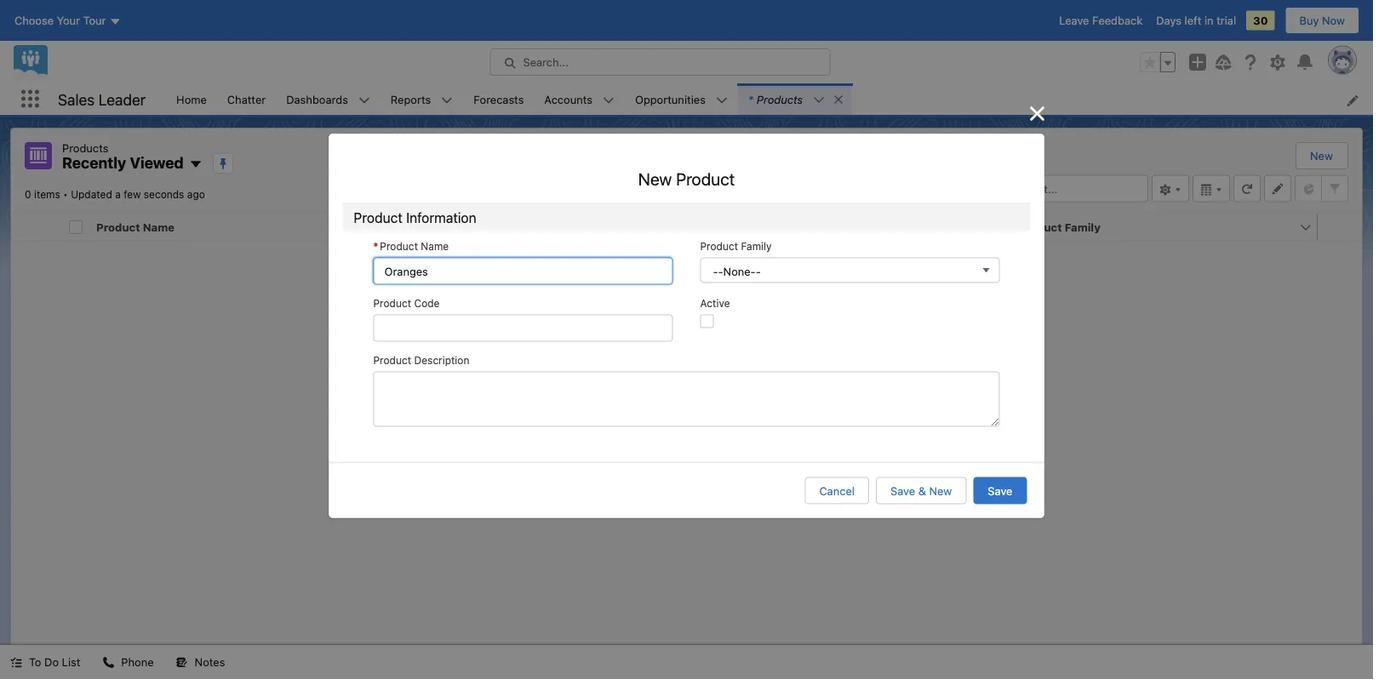 Task type: vqa. For each thing, say whether or not it's contained in the screenshot.
the middle Date:
no



Task type: describe. For each thing, give the bounding box(es) containing it.
recently viewed status
[[25, 189, 71, 201]]

product name element
[[89, 213, 409, 241]]

product description button
[[705, 213, 993, 241]]

reports list item
[[381, 83, 463, 115]]

1 horizontal spatial name
[[421, 241, 449, 252]]

dashboards list item
[[276, 83, 381, 115]]

opportunities link
[[625, 83, 716, 115]]

list containing home
[[166, 83, 1373, 115]]

1 vertical spatial code
[[414, 298, 440, 310]]

Search Recently Viewed list view. search field
[[944, 175, 1149, 202]]

sales leader
[[58, 90, 146, 108]]

&
[[919, 485, 926, 497]]

notes
[[195, 656, 225, 669]]

cancel
[[819, 485, 855, 497]]

text default image
[[103, 657, 114, 669]]

1 vertical spatial products
[[62, 141, 109, 154]]

1 vertical spatial product code
[[373, 298, 440, 310]]

code inside button
[[452, 221, 481, 233]]

information
[[406, 209, 477, 226]]

viewed
[[130, 154, 184, 172]]

search...
[[523, 56, 569, 69]]

now
[[1322, 14, 1345, 27]]

1 vertical spatial product name
[[380, 241, 449, 252]]

a
[[115, 189, 121, 201]]

save & new button
[[876, 477, 967, 505]]

30
[[1254, 14, 1268, 27]]

product name button
[[89, 213, 380, 241]]

list
[[62, 656, 80, 669]]

0 horizontal spatial product description
[[373, 355, 470, 367]]

item number element
[[11, 213, 62, 241]]

inverse image
[[1027, 103, 1048, 124]]

to do list button
[[0, 645, 91, 679]]

* for *
[[373, 241, 378, 252]]

product inside button
[[96, 221, 140, 233]]

in
[[1205, 14, 1214, 27]]

reports
[[391, 93, 431, 105]]

accounts link
[[534, 83, 603, 115]]

phone button
[[92, 645, 164, 679]]

list view controls image
[[1152, 175, 1190, 202]]

to
[[29, 656, 41, 669]]

0 items • updated a few seconds ago
[[25, 189, 205, 201]]

new inside button
[[929, 485, 952, 497]]

to do list
[[29, 656, 80, 669]]

1 vertical spatial description
[[414, 355, 470, 367]]

seconds
[[144, 189, 184, 201]]

forecasts
[[474, 93, 524, 105]]

reports link
[[381, 83, 441, 115]]

1 - from the left
[[713, 265, 718, 278]]

--none--
[[713, 265, 761, 278]]

any
[[681, 414, 699, 427]]

recently viewed
[[62, 154, 184, 172]]

buy
[[1300, 14, 1319, 27]]

cancel button
[[805, 477, 869, 505]]

Product Description text field
[[373, 372, 1000, 427]]

Active checkbox
[[700, 315, 714, 328]]

chatter
[[227, 93, 266, 105]]

buy now button
[[1285, 7, 1360, 34]]

3 - from the left
[[756, 265, 761, 278]]

products inside list item
[[757, 93, 803, 106]]

recently
[[62, 154, 126, 172]]

do
[[44, 656, 59, 669]]

list item containing *
[[738, 83, 853, 115]]

you haven't viewed any products recently.
[[578, 414, 795, 427]]

name inside button
[[143, 221, 175, 233]]

dashboards
[[286, 93, 348, 105]]

opportunities list item
[[625, 83, 738, 115]]

forecasts link
[[463, 83, 534, 115]]

you
[[578, 414, 597, 427]]

opportunities
[[635, 93, 706, 105]]

sales
[[58, 90, 95, 108]]

accounts
[[544, 93, 593, 105]]

item number image
[[11, 213, 62, 241]]



Task type: locate. For each thing, give the bounding box(es) containing it.
0 vertical spatial family
[[1065, 221, 1101, 233]]

days
[[1157, 14, 1182, 27]]

description inside button
[[758, 221, 822, 233]]

product name down few
[[96, 221, 175, 233]]

new
[[1311, 149, 1333, 162], [638, 169, 672, 189], [929, 485, 952, 497]]

text default image
[[833, 94, 845, 106], [10, 657, 22, 669], [176, 657, 188, 669]]

2 vertical spatial new
[[929, 485, 952, 497]]

product description inside button
[[712, 221, 822, 233]]

1 horizontal spatial products
[[702, 414, 748, 427]]

text default image left to
[[10, 657, 22, 669]]

1 horizontal spatial family
[[1065, 221, 1101, 233]]

1 vertical spatial product family
[[700, 241, 772, 252]]

1 save from the left
[[891, 485, 915, 497]]

ago
[[187, 189, 205, 201]]

leave
[[1059, 14, 1089, 27]]

product
[[676, 169, 735, 189], [354, 209, 403, 226], [96, 221, 140, 233], [405, 221, 449, 233], [712, 221, 756, 233], [1018, 221, 1062, 233], [380, 241, 418, 252], [700, 241, 738, 252], [373, 298, 411, 310], [373, 355, 411, 367]]

new button
[[1297, 143, 1347, 169]]

product code element
[[399, 213, 715, 241]]

chatter link
[[217, 83, 276, 115]]

description
[[758, 221, 822, 233], [414, 355, 470, 367]]

leave feedback
[[1059, 14, 1143, 27]]

--none-- button
[[700, 258, 1000, 283]]

* down product information
[[373, 241, 378, 252]]

0 vertical spatial product family
[[1018, 221, 1101, 233]]

save & new
[[891, 485, 952, 497]]

list
[[166, 83, 1373, 115]]

text default image left notes
[[176, 657, 188, 669]]

-
[[713, 265, 718, 278], [718, 265, 723, 278], [756, 265, 761, 278]]

group
[[1140, 52, 1176, 72]]

save for save & new
[[891, 485, 915, 497]]

1 horizontal spatial text default image
[[176, 657, 188, 669]]

product name
[[96, 221, 175, 233], [380, 241, 449, 252]]

1 horizontal spatial save
[[988, 485, 1013, 497]]

list item
[[738, 83, 853, 115]]

0 vertical spatial name
[[143, 221, 175, 233]]

1 horizontal spatial new
[[929, 485, 952, 497]]

recently viewed|products|list view element
[[10, 128, 1363, 645]]

text default image inside list item
[[833, 94, 845, 106]]

family up none-
[[741, 241, 772, 252]]

product family button
[[1012, 213, 1299, 241]]

1 horizontal spatial description
[[758, 221, 822, 233]]

product description
[[712, 221, 822, 233], [373, 355, 470, 367]]

product family down search recently viewed list view. search field
[[1018, 221, 1101, 233]]

0 horizontal spatial text default image
[[10, 657, 22, 669]]

family down search recently viewed list view. search field
[[1065, 221, 1101, 233]]

*
[[748, 93, 753, 106], [373, 241, 378, 252]]

product family
[[1018, 221, 1101, 233], [700, 241, 772, 252]]

0 horizontal spatial new
[[638, 169, 672, 189]]

viewed
[[641, 414, 677, 427]]

1 horizontal spatial product description
[[712, 221, 822, 233]]

none-
[[723, 265, 756, 278]]

trial
[[1217, 14, 1237, 27]]

new right &
[[929, 485, 952, 497]]

0 vertical spatial description
[[758, 221, 822, 233]]

0 horizontal spatial product name
[[96, 221, 175, 233]]

0 horizontal spatial family
[[741, 241, 772, 252]]

items
[[34, 189, 60, 201]]

0 vertical spatial product description
[[712, 221, 822, 233]]

cell inside the recently viewed|products|list view element
[[62, 213, 89, 241]]

family
[[1065, 221, 1101, 233], [741, 241, 772, 252]]

phone
[[121, 656, 154, 669]]

2 save from the left
[[988, 485, 1013, 497]]

save right &
[[988, 485, 1013, 497]]

text default image inside notes button
[[176, 657, 188, 669]]

2 horizontal spatial text default image
[[833, 94, 845, 106]]

name down seconds at the left top
[[143, 221, 175, 233]]

text default image for notes
[[176, 657, 188, 669]]

product name down product information
[[380, 241, 449, 252]]

family inside button
[[1065, 221, 1101, 233]]

home
[[176, 93, 207, 105]]

0 horizontal spatial name
[[143, 221, 175, 233]]

0 vertical spatial code
[[452, 221, 481, 233]]

* inside list item
[[748, 93, 753, 106]]

buy now
[[1300, 14, 1345, 27]]

feedback
[[1093, 14, 1143, 27]]

updated
[[71, 189, 112, 201]]

new up action image
[[1311, 149, 1333, 162]]

2 horizontal spatial new
[[1311, 149, 1333, 162]]

product information
[[354, 209, 477, 226]]

products
[[757, 93, 803, 106], [62, 141, 109, 154], [702, 414, 748, 427]]

product code inside button
[[405, 221, 481, 233]]

product family up '--none--' at top
[[700, 241, 772, 252]]

left
[[1185, 14, 1202, 27]]

text default image inside the to do list button
[[10, 657, 22, 669]]

0 vertical spatial product code
[[405, 221, 481, 233]]

action element
[[1318, 213, 1362, 241]]

1 vertical spatial product description
[[373, 355, 470, 367]]

few
[[124, 189, 141, 201]]

save button
[[974, 477, 1027, 505]]

None text field
[[373, 258, 673, 285]]

new product
[[638, 169, 735, 189]]

save
[[891, 485, 915, 497], [988, 485, 1013, 497]]

•
[[63, 189, 68, 201]]

haven't
[[600, 414, 638, 427]]

2 horizontal spatial products
[[757, 93, 803, 106]]

name down the information
[[421, 241, 449, 252]]

0 horizontal spatial save
[[891, 485, 915, 497]]

new for new
[[1311, 149, 1333, 162]]

product name inside button
[[96, 221, 175, 233]]

* for * products
[[748, 93, 753, 106]]

save for save
[[988, 485, 1013, 497]]

name
[[143, 221, 175, 233], [421, 241, 449, 252]]

1 horizontal spatial *
[[748, 93, 753, 106]]

product family inside button
[[1018, 221, 1101, 233]]

* right opportunities "list item"
[[748, 93, 753, 106]]

1 horizontal spatial product family
[[1018, 221, 1101, 233]]

0 horizontal spatial products
[[62, 141, 109, 154]]

0 horizontal spatial *
[[373, 241, 378, 252]]

0 vertical spatial new
[[1311, 149, 1333, 162]]

product family element
[[1012, 213, 1328, 241]]

cell
[[62, 213, 89, 241]]

action image
[[1318, 213, 1362, 241]]

active
[[700, 298, 730, 310]]

recently.
[[751, 414, 795, 427]]

new for new product
[[638, 169, 672, 189]]

Product Code text field
[[373, 315, 673, 342]]

0 horizontal spatial code
[[414, 298, 440, 310]]

display as table image
[[1193, 175, 1230, 202]]

home link
[[166, 83, 217, 115]]

leave feedback link
[[1059, 14, 1143, 27]]

1 vertical spatial name
[[421, 241, 449, 252]]

new inside button
[[1311, 149, 1333, 162]]

dashboards link
[[276, 83, 358, 115]]

days left in trial
[[1157, 14, 1237, 27]]

leader
[[99, 90, 146, 108]]

product description element
[[705, 213, 1022, 241]]

none search field inside the recently viewed|products|list view element
[[944, 175, 1149, 202]]

0 vertical spatial *
[[748, 93, 753, 106]]

search... button
[[490, 49, 831, 76]]

0 vertical spatial products
[[757, 93, 803, 106]]

2 vertical spatial products
[[702, 414, 748, 427]]

1 vertical spatial new
[[638, 169, 672, 189]]

notes button
[[166, 645, 235, 679]]

save left &
[[891, 485, 915, 497]]

text default image for to do list
[[10, 657, 22, 669]]

product code
[[405, 221, 481, 233], [373, 298, 440, 310]]

0 horizontal spatial product family
[[700, 241, 772, 252]]

* products
[[748, 93, 803, 106]]

0
[[25, 189, 31, 201]]

new down the opportunities link
[[638, 169, 672, 189]]

0 horizontal spatial description
[[414, 355, 470, 367]]

0 vertical spatial product name
[[96, 221, 175, 233]]

1 vertical spatial *
[[373, 241, 378, 252]]

None search field
[[944, 175, 1149, 202]]

code
[[452, 221, 481, 233], [414, 298, 440, 310]]

accounts list item
[[534, 83, 625, 115]]

2 - from the left
[[718, 265, 723, 278]]

1 horizontal spatial code
[[452, 221, 481, 233]]

text default image right * products at the right top
[[833, 94, 845, 106]]

product code button
[[399, 213, 686, 241]]

1 horizontal spatial product name
[[380, 241, 449, 252]]

1 vertical spatial family
[[741, 241, 772, 252]]



